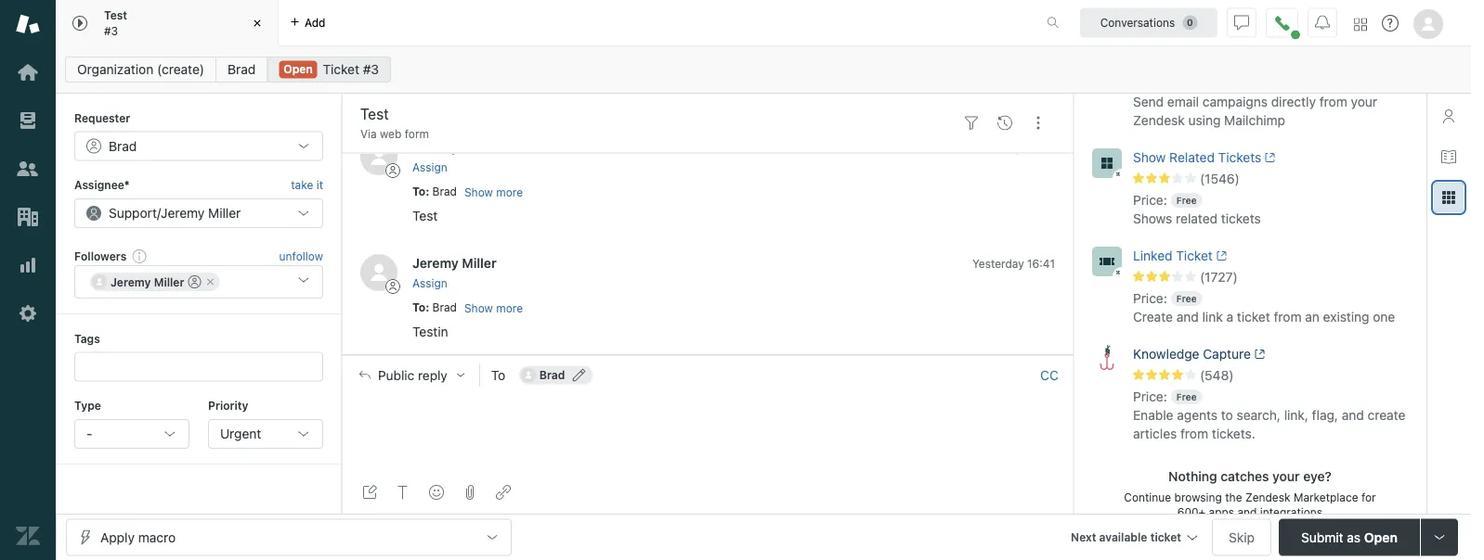 Task type: locate. For each thing, give the bounding box(es) containing it.
free up related
[[1176, 195, 1197, 206]]

2 to : brad show more from the top
[[412, 301, 523, 315]]

add attachment image
[[463, 486, 477, 501]]

ticket down add
[[323, 62, 359, 77]]

add
[[305, 16, 325, 29]]

1 vertical spatial ticket
[[1176, 248, 1213, 264]]

1 horizontal spatial and
[[1238, 506, 1257, 519]]

followers
[[74, 250, 127, 263]]

1 horizontal spatial your
[[1351, 94, 1377, 110]]

3 price: from the top
[[1133, 390, 1167, 405]]

(548)
[[1200, 368, 1234, 383]]

free inside price: free enable agents to search, link, flag, and create articles from tickets.
[[1176, 392, 1197, 403]]

conversations button
[[1080, 8, 1218, 38]]

email
[[1167, 94, 1199, 110]]

zendesk
[[1133, 113, 1185, 128], [1245, 491, 1290, 504]]

open down add popup button
[[284, 63, 313, 76]]

ticket
[[1237, 310, 1270, 325], [1150, 532, 1181, 545]]

price: inside price: free shows related tickets
[[1133, 193, 1167, 208]]

show related tickets
[[1133, 150, 1261, 165]]

unfollow button
[[279, 248, 323, 265]]

free for related
[[1176, 195, 1197, 206]]

form
[[405, 128, 429, 141]]

: up testin
[[426, 301, 429, 314]]

1 vertical spatial free
[[1176, 293, 1197, 304]]

price: for shows
[[1133, 193, 1167, 208]]

0 vertical spatial your
[[1351, 94, 1377, 110]]

from
[[1319, 94, 1347, 110], [1274, 310, 1302, 325], [1180, 427, 1208, 442]]

free down linked ticket
[[1176, 293, 1197, 304]]

price: free shows related tickets
[[1133, 193, 1261, 227]]

take it
[[291, 179, 323, 192]]

(opens in a new tab) image up (1727)
[[1213, 251, 1227, 262]]

integrations
[[1260, 506, 1323, 519]]

0 vertical spatial and
[[1176, 310, 1199, 325]]

0 vertical spatial jeremy miller assign
[[412, 139, 497, 173]]

jeremy miller assign up testin
[[412, 255, 497, 290]]

avatar image right the unfollow button
[[360, 254, 397, 291]]

brad
[[228, 62, 256, 77], [109, 138, 137, 154], [432, 185, 457, 198], [432, 301, 457, 314], [539, 369, 565, 382]]

tabs tab list
[[56, 0, 1027, 46]]

1 : from the top
[[426, 185, 429, 198]]

assign up testin
[[412, 277, 447, 290]]

0 vertical spatial free
[[1176, 195, 1197, 206]]

1 vertical spatial avatar image
[[360, 254, 397, 291]]

open inside secondary element
[[284, 63, 313, 76]]

0 vertical spatial from
[[1319, 94, 1347, 110]]

0 horizontal spatial and
[[1176, 310, 1199, 325]]

avatar image for testin
[[360, 254, 397, 291]]

available
[[1099, 532, 1147, 545]]

2 assign button from the top
[[412, 275, 447, 291]]

ticket up (1727)
[[1176, 248, 1213, 264]]

(opens in a new tab) image for knowledge capture
[[1251, 349, 1265, 360]]

open
[[284, 63, 313, 76], [1364, 530, 1398, 546]]

2 free from the top
[[1176, 293, 1197, 304]]

1 horizontal spatial ticket
[[1176, 248, 1213, 264]]

#3 inside test #3
[[104, 24, 118, 37]]

remove image
[[205, 277, 216, 288]]

articles
[[1133, 427, 1177, 442]]

assign down "form"
[[412, 160, 447, 173]]

it
[[316, 179, 323, 192]]

public reply button
[[343, 356, 479, 395]]

flag,
[[1312, 408, 1338, 423]]

1 assign from the top
[[412, 160, 447, 173]]

price: for create
[[1133, 291, 1167, 306]]

16:41
[[1027, 257, 1055, 270]]

0 vertical spatial (opens in a new tab) image
[[1261, 153, 1276, 164]]

to left klobrad84@gmail.com icon
[[491, 368, 505, 383]]

1 show more button from the top
[[464, 183, 523, 200]]

test up organization
[[104, 9, 127, 22]]

public
[[378, 368, 414, 383]]

show more button for test
[[464, 183, 523, 200]]

to : brad show more
[[412, 185, 523, 198], [412, 301, 523, 315]]

avatar image for test
[[360, 138, 397, 175]]

0 horizontal spatial zendesk
[[1133, 113, 1185, 128]]

(opens in a new tab) image
[[1261, 153, 1276, 164], [1213, 251, 1227, 262], [1251, 349, 1265, 360]]

marketplace
[[1294, 491, 1358, 504]]

1 free from the top
[[1176, 195, 1197, 206]]

1 vertical spatial price:
[[1133, 291, 1167, 306]]

2 jeremy miller link from the top
[[412, 255, 497, 271]]

free inside price: free shows related tickets
[[1176, 195, 1197, 206]]

price: up shows
[[1133, 193, 1167, 208]]

0 vertical spatial show
[[1133, 150, 1166, 165]]

ticket actions image
[[1031, 116, 1046, 131]]

0 vertical spatial avatar image
[[360, 138, 397, 175]]

an
[[1305, 310, 1320, 325]]

more for test
[[496, 185, 523, 198]]

jeremy inside option
[[111, 276, 151, 289]]

add link (cmd k) image
[[496, 486, 511, 501]]

1 vertical spatial to
[[412, 301, 426, 314]]

1 jeremy miller link from the top
[[412, 139, 497, 155]]

#3 up organization
[[104, 24, 118, 37]]

views image
[[16, 109, 40, 133]]

open right the as
[[1364, 530, 1398, 546]]

2 vertical spatial from
[[1180, 427, 1208, 442]]

2 assign from the top
[[412, 277, 447, 290]]

1 vertical spatial jeremy miller link
[[412, 255, 497, 271]]

ticket down 600+
[[1150, 532, 1181, 545]]

1 vertical spatial (opens in a new tab) image
[[1213, 251, 1227, 262]]

and down 'the'
[[1238, 506, 1257, 519]]

link
[[1202, 310, 1223, 325]]

your
[[1351, 94, 1377, 110], [1273, 469, 1300, 485]]

from left an
[[1274, 310, 1302, 325]]

(opens in a new tab) image up 3 stars. 1546 reviews. element
[[1261, 153, 1276, 164]]

2 vertical spatial to
[[491, 368, 505, 383]]

ticket inside price: free create and link a ticket from an existing one
[[1237, 310, 1270, 325]]

assign button for testin
[[412, 275, 447, 291]]

format text image
[[396, 486, 411, 501]]

1 vertical spatial ticket
[[1150, 532, 1181, 545]]

avatar image
[[360, 138, 397, 175], [360, 254, 397, 291]]

next available ticket button
[[1062, 520, 1205, 560]]

2 price: from the top
[[1133, 291, 1167, 306]]

:
[[426, 185, 429, 198], [426, 301, 429, 314]]

0 vertical spatial :
[[426, 185, 429, 198]]

from inside price: free enable agents to search, link, flag, and create articles from tickets.
[[1180, 427, 1208, 442]]

0 horizontal spatial open
[[284, 63, 313, 76]]

followers element
[[74, 266, 323, 299]]

create
[[1368, 408, 1405, 423]]

0 horizontal spatial from
[[1180, 427, 1208, 442]]

2 vertical spatial (opens in a new tab) image
[[1251, 349, 1265, 360]]

2 avatar image from the top
[[360, 254, 397, 291]]

1 vertical spatial from
[[1274, 310, 1302, 325]]

free up agents
[[1176, 392, 1197, 403]]

2 jeremy miller assign from the top
[[412, 255, 497, 290]]

web
[[380, 128, 402, 141]]

1 assign button from the top
[[412, 159, 447, 175]]

tags
[[74, 333, 100, 346]]

tickets.
[[1212, 427, 1255, 442]]

free inside price: free create and link a ticket from an existing one
[[1176, 293, 1197, 304]]

/
[[157, 206, 161, 221]]

1 horizontal spatial from
[[1274, 310, 1302, 325]]

2 : from the top
[[426, 301, 429, 314]]

submit
[[1301, 530, 1343, 546]]

1 vertical spatial :
[[426, 301, 429, 314]]

test inside tabs tab list
[[104, 9, 127, 22]]

2 more from the top
[[496, 302, 523, 315]]

more for testin
[[496, 302, 523, 315]]

1 avatar image from the top
[[360, 138, 397, 175]]

1 price: from the top
[[1133, 193, 1167, 208]]

(opens in a new tab) image inside 'show related tickets' link
[[1261, 153, 1276, 164]]

events image
[[997, 116, 1012, 131]]

your right directly
[[1351, 94, 1377, 110]]

0 horizontal spatial #3
[[104, 24, 118, 37]]

1 vertical spatial #3
[[363, 62, 379, 77]]

test inside conversationlabel log
[[412, 208, 438, 223]]

1 jeremy miller assign from the top
[[412, 139, 497, 173]]

zendesk image
[[16, 525, 40, 549]]

#3 for test #3
[[104, 24, 118, 37]]

0 vertical spatial to
[[412, 185, 426, 198]]

browsing
[[1174, 491, 1222, 504]]

1 vertical spatial more
[[496, 302, 523, 315]]

your inside nothing catches your eye? continue browsing the zendesk marketplace for 600+ apps and integrations
[[1273, 469, 1300, 485]]

insert emojis image
[[429, 486, 444, 501]]

mailchimp
[[1224, 113, 1285, 128]]

0 horizontal spatial test
[[104, 9, 127, 22]]

close image
[[248, 14, 267, 33]]

secondary element
[[56, 51, 1471, 88]]

free for and
[[1176, 293, 1197, 304]]

assign button
[[412, 159, 447, 175], [412, 275, 447, 291]]

(1546)
[[1200, 171, 1240, 187]]

0 vertical spatial assign
[[412, 160, 447, 173]]

price: inside price: free create and link a ticket from an existing one
[[1133, 291, 1167, 306]]

0 vertical spatial jeremy miller link
[[412, 139, 497, 155]]

your left "eye?"
[[1273, 469, 1300, 485]]

0 vertical spatial ticket
[[323, 62, 359, 77]]

jeremy miller link up testin
[[412, 255, 497, 271]]

zendesk up integrations
[[1245, 491, 1290, 504]]

0 horizontal spatial ticket
[[323, 62, 359, 77]]

0 vertical spatial zendesk
[[1133, 113, 1185, 128]]

1 more from the top
[[496, 185, 523, 198]]

knowledge image
[[1441, 150, 1456, 164]]

1 horizontal spatial #3
[[363, 62, 379, 77]]

monday 16:33
[[981, 141, 1055, 154]]

send email campaigns directly from your zendesk using mailchimp
[[1133, 94, 1377, 128]]

show more button
[[464, 183, 523, 200], [464, 300, 523, 316]]

from down agents
[[1180, 427, 1208, 442]]

search,
[[1237, 408, 1281, 423]]

eye?
[[1303, 469, 1332, 485]]

0 vertical spatial to : brad show more
[[412, 185, 523, 198]]

avatar image left "form"
[[360, 138, 397, 175]]

1 to : brad show more from the top
[[412, 185, 523, 198]]

related
[[1169, 150, 1215, 165]]

- button
[[74, 420, 189, 449]]

1 horizontal spatial zendesk
[[1245, 491, 1290, 504]]

ticket
[[323, 62, 359, 77], [1176, 248, 1213, 264]]

klobrad84@gmail.com image
[[521, 368, 536, 383]]

assign button up testin
[[412, 275, 447, 291]]

ticket right a
[[1237, 310, 1270, 325]]

1 vertical spatial your
[[1273, 469, 1300, 485]]

to down "form"
[[412, 185, 426, 198]]

jeremy miller assign right web
[[412, 139, 497, 173]]

1 horizontal spatial test
[[412, 208, 438, 223]]

2 vertical spatial free
[[1176, 392, 1197, 403]]

0 vertical spatial show more button
[[464, 183, 523, 200]]

show
[[1133, 150, 1166, 165], [464, 185, 493, 198], [464, 302, 493, 315]]

user is an agent image
[[188, 276, 201, 289]]

1 vertical spatial to : brad show more
[[412, 301, 523, 315]]

reply
[[418, 368, 447, 383]]

1 vertical spatial assign button
[[412, 275, 447, 291]]

from right directly
[[1319, 94, 1347, 110]]

2 show more button from the top
[[464, 300, 523, 316]]

1 vertical spatial test
[[412, 208, 438, 223]]

skip
[[1229, 530, 1255, 546]]

jeremy miller link right web
[[412, 139, 497, 155]]

jeremy right support
[[161, 206, 205, 221]]

tickets
[[1221, 211, 1261, 227]]

miller inside option
[[154, 276, 184, 289]]

organization (create) button
[[65, 57, 216, 83]]

(opens in a new tab) image inside knowledge capture link
[[1251, 349, 1265, 360]]

1 vertical spatial zendesk
[[1245, 491, 1290, 504]]

3 free from the top
[[1176, 392, 1197, 403]]

to up testin
[[412, 301, 426, 314]]

1 vertical spatial show
[[464, 185, 493, 198]]

jeremy miller option
[[90, 273, 220, 292]]

1 horizontal spatial ticket
[[1237, 310, 1270, 325]]

price: up create on the right bottom of the page
[[1133, 291, 1167, 306]]

hide composer image
[[700, 348, 715, 363]]

to : brad show more up testin
[[412, 301, 523, 315]]

test down "form"
[[412, 208, 438, 223]]

shows
[[1133, 211, 1172, 227]]

2 vertical spatial and
[[1238, 506, 1257, 519]]

and
[[1176, 310, 1199, 325], [1342, 408, 1364, 423], [1238, 506, 1257, 519]]

ticket #3
[[323, 62, 379, 77]]

1 vertical spatial assign
[[412, 277, 447, 290]]

0 vertical spatial open
[[284, 63, 313, 76]]

to : brad show more down "form"
[[412, 185, 523, 198]]

jeremy down "info on adding followers" icon
[[111, 276, 151, 289]]

assign button down "form"
[[412, 159, 447, 175]]

#3 inside secondary element
[[363, 62, 379, 77]]

1 horizontal spatial open
[[1364, 530, 1398, 546]]

to : brad show more for test
[[412, 185, 523, 198]]

0 vertical spatial ticket
[[1237, 310, 1270, 325]]

1 vertical spatial show more button
[[464, 300, 523, 316]]

2 horizontal spatial from
[[1319, 94, 1347, 110]]

conversations
[[1100, 16, 1175, 29]]

organization (create)
[[77, 62, 204, 77]]

agents
[[1177, 408, 1218, 423]]

2 horizontal spatial and
[[1342, 408, 1364, 423]]

price: free enable agents to search, link, flag, and create articles from tickets.
[[1133, 390, 1405, 442]]

0 vertical spatial #3
[[104, 24, 118, 37]]

0 vertical spatial more
[[496, 185, 523, 198]]

existing
[[1323, 310, 1369, 325]]

: down "form"
[[426, 185, 429, 198]]

filter image
[[964, 116, 979, 131]]

2 vertical spatial price:
[[1133, 390, 1167, 405]]

and right flag,
[[1342, 408, 1364, 423]]

a
[[1226, 310, 1233, 325]]

cc
[[1040, 368, 1059, 383]]

apply
[[100, 530, 135, 546]]

assign for test
[[412, 160, 447, 173]]

price: up enable
[[1133, 390, 1167, 405]]

1 vertical spatial jeremy miller assign
[[412, 255, 497, 290]]

enable
[[1133, 408, 1173, 423]]

urgent button
[[208, 420, 323, 449]]

jeremy miller assign for testin
[[412, 255, 497, 290]]

jeremy miller link for test
[[412, 139, 497, 155]]

link,
[[1284, 408, 1308, 423]]

zendesk down send
[[1133, 113, 1185, 128]]

(opens in a new tab) image up 4 stars. 548 reviews. element
[[1251, 349, 1265, 360]]

0 vertical spatial test
[[104, 9, 127, 22]]

priority
[[208, 400, 248, 413]]

0 vertical spatial assign button
[[412, 159, 447, 175]]

0 horizontal spatial your
[[1273, 469, 1300, 485]]

(opens in a new tab) image inside the linked ticket link
[[1213, 251, 1227, 262]]

catches
[[1221, 469, 1269, 485]]

0 horizontal spatial ticket
[[1150, 532, 1181, 545]]

campaigns
[[1203, 94, 1268, 110]]

jeremy
[[412, 139, 459, 155], [161, 206, 205, 221], [412, 255, 459, 271], [111, 276, 151, 289]]

nothing catches your eye? continue browsing the zendesk marketplace for 600+ apps and integrations
[[1124, 469, 1376, 519]]

apps image
[[1441, 190, 1456, 205]]

2 vertical spatial show
[[464, 302, 493, 315]]

jeremy up testin
[[412, 255, 459, 271]]

and left link
[[1176, 310, 1199, 325]]

price: inside price: free enable agents to search, link, flag, and create articles from tickets.
[[1133, 390, 1167, 405]]

tab
[[56, 0, 279, 46]]

1 vertical spatial and
[[1342, 408, 1364, 423]]

#3 up 'via'
[[363, 62, 379, 77]]

zendesk inside the "send email campaigns directly from your zendesk using mailchimp"
[[1133, 113, 1185, 128]]

0 vertical spatial price:
[[1133, 193, 1167, 208]]

knowledge capture
[[1133, 347, 1251, 362]]



Task type: vqa. For each thing, say whether or not it's contained in the screenshot.
Show related to Test
yes



Task type: describe. For each thing, give the bounding box(es) containing it.
3 stars. 1546 reviews. element
[[1133, 171, 1415, 188]]

info on adding followers image
[[132, 249, 147, 264]]

the
[[1225, 491, 1242, 504]]

jeremy miller link for testin
[[412, 255, 497, 271]]

next
[[1071, 532, 1096, 545]]

(1727)
[[1200, 270, 1238, 285]]

via web form
[[360, 128, 429, 141]]

nothing
[[1169, 469, 1217, 485]]

next available ticket
[[1071, 532, 1181, 545]]

public reply
[[378, 368, 447, 383]]

button displays agent's chat status as invisible. image
[[1234, 15, 1249, 30]]

draft mode image
[[362, 486, 377, 501]]

urgent
[[220, 427, 261, 442]]

via
[[360, 128, 377, 141]]

to : brad show more for testin
[[412, 301, 523, 315]]

to for test
[[412, 185, 426, 198]]

brad inside requester element
[[109, 138, 137, 154]]

add button
[[279, 0, 337, 46]]

organization
[[77, 62, 153, 77]]

using
[[1188, 113, 1221, 128]]

zendesk inside nothing catches your eye? continue browsing the zendesk marketplace for 600+ apps and integrations
[[1245, 491, 1290, 504]]

submit as open
[[1301, 530, 1398, 546]]

get help image
[[1382, 15, 1399, 32]]

zendesk products image
[[1354, 18, 1367, 31]]

to
[[1221, 408, 1233, 423]]

directly
[[1271, 94, 1316, 110]]

organizations image
[[16, 205, 40, 229]]

reporting image
[[16, 254, 40, 278]]

jeremy miller assign for test
[[412, 139, 497, 173]]

4 stars. 548 reviews. element
[[1133, 368, 1415, 384]]

tickets
[[1218, 150, 1261, 165]]

conversationlabel log
[[342, 123, 1074, 355]]

macro
[[138, 530, 176, 546]]

related
[[1176, 211, 1218, 227]]

from inside price: free create and link a ticket from an existing one
[[1274, 310, 1302, 325]]

and inside price: free enable agents to search, link, flag, and create articles from tickets.
[[1342, 408, 1364, 423]]

customers image
[[16, 157, 40, 181]]

edit user image
[[572, 369, 585, 382]]

knowledge capture link
[[1133, 345, 1382, 368]]

ticket inside secondary element
[[323, 62, 359, 77]]

get started image
[[16, 60, 40, 85]]

show related tickets link
[[1133, 149, 1382, 171]]

and inside nothing catches your eye? continue browsing the zendesk marketplace for 600+ apps and integrations
[[1238, 506, 1257, 519]]

from inside the "send email campaigns directly from your zendesk using mailchimp"
[[1319, 94, 1347, 110]]

show more button for testin
[[464, 300, 523, 316]]

: for testin
[[426, 301, 429, 314]]

#3 for ticket #3
[[363, 62, 379, 77]]

monday
[[981, 141, 1022, 154]]

send
[[1133, 94, 1164, 110]]

Yesterday 16:41 text field
[[972, 257, 1055, 270]]

unfollow
[[279, 250, 323, 263]]

1 vertical spatial open
[[1364, 530, 1398, 546]]

notifications image
[[1315, 15, 1330, 30]]

admin image
[[16, 302, 40, 326]]

testin
[[412, 324, 448, 340]]

600+
[[1177, 506, 1206, 519]]

knowledge capture image
[[1092, 345, 1122, 375]]

cc button
[[1040, 367, 1059, 384]]

linked ticket link
[[1133, 247, 1382, 269]]

assign for testin
[[412, 277, 447, 290]]

apps
[[1209, 506, 1234, 519]]

(opens in a new tab) image for linked ticket
[[1213, 251, 1227, 262]]

price: for enable
[[1133, 390, 1167, 405]]

and inside price: free create and link a ticket from an existing one
[[1176, 310, 1199, 325]]

jeremy miller
[[111, 276, 184, 289]]

: for test
[[426, 185, 429, 198]]

Monday 16:33 text field
[[981, 141, 1055, 154]]

apply macro
[[100, 530, 176, 546]]

linked ticket
[[1133, 248, 1213, 264]]

main element
[[0, 0, 56, 561]]

yesterday 16:41
[[972, 257, 1055, 270]]

test for test #3
[[104, 9, 127, 22]]

create
[[1133, 310, 1173, 325]]

one
[[1373, 310, 1395, 325]]

support / jeremy miller
[[109, 206, 241, 221]]

3 stars. 1727 reviews. element
[[1133, 269, 1415, 286]]

-
[[86, 427, 92, 442]]

yesterday
[[972, 257, 1024, 270]]

capture
[[1203, 347, 1251, 362]]

assignee*
[[74, 179, 130, 192]]

your inside the "send email campaigns directly from your zendesk using mailchimp"
[[1351, 94, 1377, 110]]

type
[[74, 400, 101, 413]]

price: free create and link a ticket from an existing one
[[1133, 291, 1395, 325]]

ticket inside popup button
[[1150, 532, 1181, 545]]

assign button for test
[[412, 159, 447, 175]]

jeremy right web
[[412, 139, 459, 155]]

take it button
[[291, 176, 323, 195]]

linked
[[1133, 248, 1173, 264]]

millerjeremy500@gmail.com image
[[92, 275, 107, 290]]

brad link
[[216, 57, 268, 83]]

as
[[1347, 530, 1361, 546]]

brad inside secondary element
[[228, 62, 256, 77]]

jeremy inside assignee* element
[[161, 206, 205, 221]]

16:33
[[1026, 141, 1055, 154]]

to for testin
[[412, 301, 426, 314]]

test for test
[[412, 208, 438, 223]]

additional actions image
[[951, 140, 966, 155]]

requester element
[[74, 131, 323, 161]]

show for test
[[464, 185, 493, 198]]

miller inside assignee* element
[[208, 206, 241, 221]]

zendesk support image
[[16, 12, 40, 36]]

continue
[[1124, 491, 1171, 504]]

knowledge
[[1133, 347, 1199, 362]]

(opens in a new tab) image for show related tickets
[[1261, 153, 1276, 164]]

for
[[1361, 491, 1376, 504]]

customer context image
[[1441, 109, 1456, 124]]

(create)
[[157, 62, 204, 77]]

show for testin
[[464, 302, 493, 315]]

free for agents
[[1176, 392, 1197, 403]]

show related tickets image
[[1092, 149, 1122, 178]]

assignee* element
[[74, 199, 323, 228]]

support
[[109, 206, 157, 221]]

Subject field
[[357, 103, 951, 125]]

linked ticket image
[[1092, 247, 1122, 277]]

tab containing test
[[56, 0, 279, 46]]

skip button
[[1212, 520, 1271, 557]]

displays possible ticket submission types image
[[1432, 531, 1447, 546]]

requester
[[74, 111, 130, 124]]



